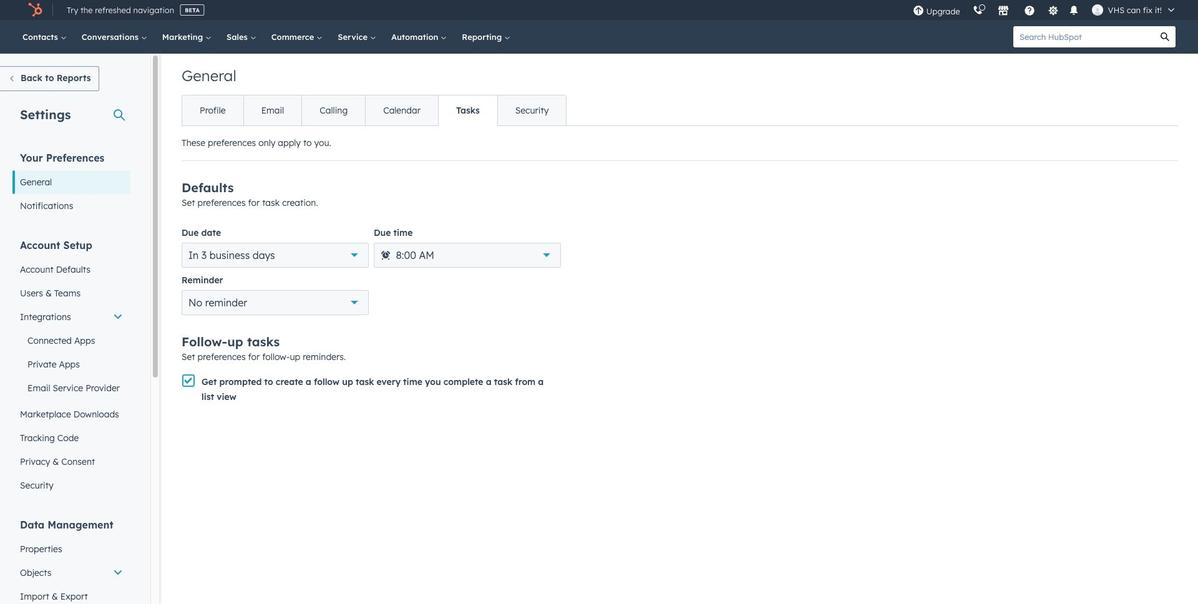 Task type: locate. For each thing, give the bounding box(es) containing it.
navigation
[[182, 95, 567, 126]]

menu
[[907, 0, 1184, 20]]

Search HubSpot search field
[[1014, 26, 1155, 47]]

data management element
[[12, 518, 131, 604]]



Task type: vqa. For each thing, say whether or not it's contained in the screenshot.
ACCOUNT SETUP element on the left of the page
yes



Task type: describe. For each thing, give the bounding box(es) containing it.
marketplaces image
[[998, 6, 1009, 17]]

account setup element
[[12, 239, 131, 498]]

your preferences element
[[12, 151, 131, 218]]

jer mill image
[[1092, 4, 1104, 16]]



